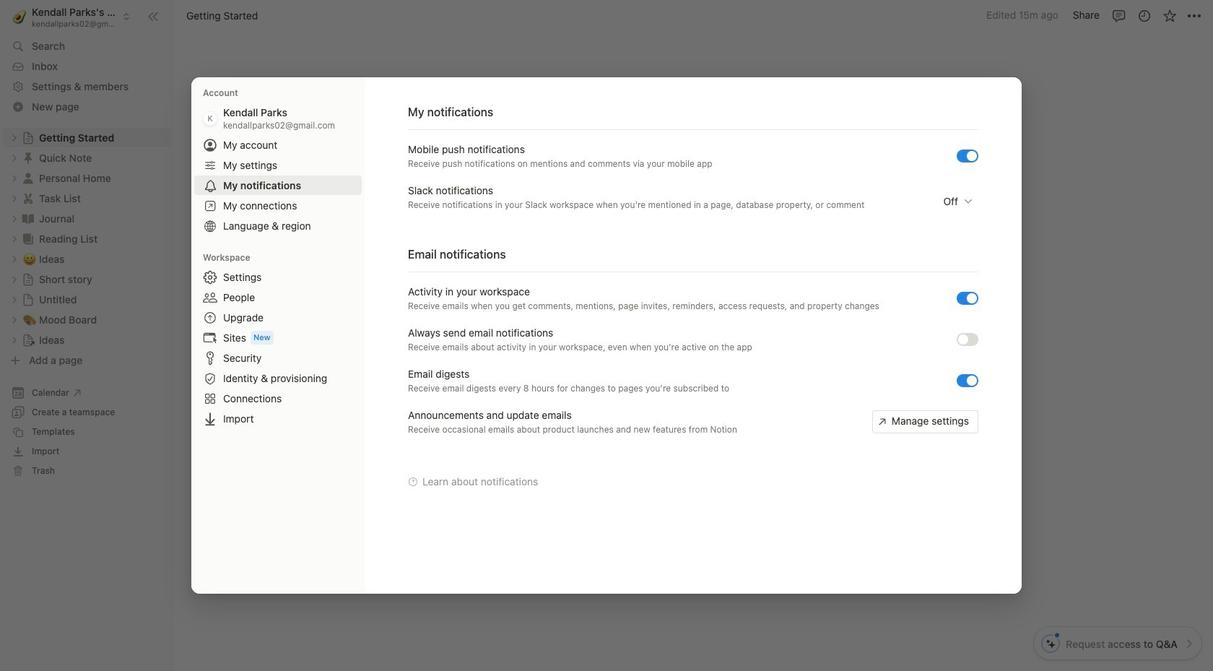 Task type: describe. For each thing, give the bounding box(es) containing it.
updates image
[[1137, 8, 1152, 23]]

close sidebar image
[[147, 10, 159, 22]]

👋 image
[[439, 159, 454, 178]]



Task type: vqa. For each thing, say whether or not it's contained in the screenshot.
Close sidebar image
yes



Task type: locate. For each thing, give the bounding box(es) containing it.
favorite image
[[1163, 8, 1177, 23]]

🥑 image
[[12, 7, 26, 25]]

comments image
[[1112, 8, 1127, 23]]



